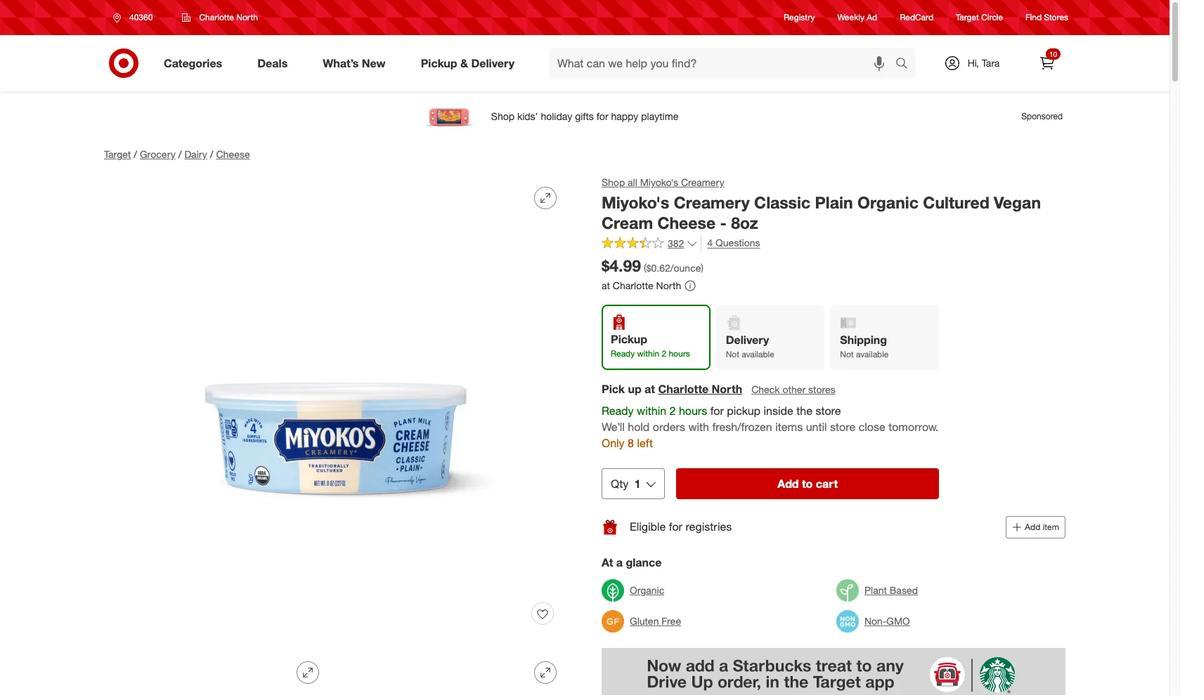 Task type: locate. For each thing, give the bounding box(es) containing it.
available up check
[[742, 349, 774, 360]]

cheese right dairy link on the top of page
[[216, 148, 250, 160]]

store up until
[[816, 404, 841, 418]]

organic down the glance in the right bottom of the page
[[630, 585, 664, 597]]

0 vertical spatial charlotte
[[199, 12, 234, 22]]

0 horizontal spatial /
[[134, 148, 137, 160]]

1 vertical spatial delivery
[[726, 333, 769, 347]]

available down shipping
[[856, 349, 889, 360]]

within up hold
[[637, 404, 666, 418]]

ready
[[611, 349, 635, 359], [602, 404, 634, 418]]

fresh/frozen
[[712, 420, 772, 434]]

gluten free
[[630, 616, 681, 627]]

1 vertical spatial charlotte
[[613, 280, 654, 292]]

add inside 'button'
[[778, 477, 799, 491]]

not inside shipping not available
[[840, 349, 854, 360]]

pickup up up
[[611, 332, 647, 347]]

for left pickup
[[710, 404, 724, 418]]

not for shipping
[[840, 349, 854, 360]]

charlotte up orders
[[658, 382, 709, 397]]

2 up pick up at charlotte north
[[662, 349, 666, 359]]

what's new
[[323, 56, 386, 70]]

redcard
[[900, 12, 934, 23]]

0 horizontal spatial delivery
[[471, 56, 515, 70]]

&
[[460, 56, 468, 70]]

0 horizontal spatial at
[[602, 280, 610, 292]]

charlotte down the ( in the top right of the page
[[613, 280, 654, 292]]

plant
[[865, 585, 887, 597]]

weekly ad
[[838, 12, 877, 23]]

inside
[[764, 404, 793, 418]]

until
[[806, 420, 827, 434]]

ready inside pickup ready within 2 hours
[[611, 349, 635, 359]]

-
[[720, 213, 727, 232]]

qty
[[611, 477, 629, 491]]

2 / from the left
[[178, 148, 182, 160]]

1 vertical spatial target
[[104, 148, 131, 160]]

what's
[[323, 56, 359, 70]]

)
[[701, 262, 704, 274]]

pickup left & on the left
[[421, 56, 457, 70]]

1 not from the left
[[726, 349, 739, 360]]

what's new link
[[311, 48, 403, 79]]

charlotte north button
[[658, 382, 742, 398]]

0 vertical spatial cheese
[[216, 148, 250, 160]]

ready up we'll
[[602, 404, 634, 418]]

miyoko's
[[640, 176, 678, 188], [602, 193, 669, 212]]

miyoko's down the 'all' in the top right of the page
[[602, 193, 669, 212]]

1 horizontal spatial for
[[710, 404, 724, 418]]

not inside the delivery not available
[[726, 349, 739, 360]]

up
[[628, 382, 642, 397]]

non-gmo
[[865, 616, 910, 627]]

2 not from the left
[[840, 349, 854, 360]]

available
[[742, 349, 774, 360], [856, 349, 889, 360]]

0 horizontal spatial available
[[742, 349, 774, 360]]

0 vertical spatial organic
[[858, 193, 919, 212]]

2 within from the top
[[637, 404, 666, 418]]

redcard link
[[900, 12, 934, 24]]

ready up 'pick'
[[611, 349, 635, 359]]

not up charlotte north button
[[726, 349, 739, 360]]

image gallery element
[[104, 176, 568, 696]]

delivery
[[471, 56, 515, 70], [726, 333, 769, 347]]

0 horizontal spatial 2
[[662, 349, 666, 359]]

with
[[688, 420, 709, 434]]

0 vertical spatial delivery
[[471, 56, 515, 70]]

search
[[889, 57, 923, 71]]

0 horizontal spatial not
[[726, 349, 739, 360]]

0 vertical spatial at
[[602, 280, 610, 292]]

1 vertical spatial at
[[645, 382, 655, 397]]

pickup ready within 2 hours
[[611, 332, 690, 359]]

2 inside ready within 2 hours for pickup inside the store we'll hold orders with fresh/frozen items until store close tomorrow. only 8 left
[[670, 404, 676, 418]]

1 horizontal spatial organic
[[858, 193, 919, 212]]

search button
[[889, 48, 923, 82]]

left
[[637, 436, 653, 450]]

cart
[[816, 477, 838, 491]]

target left circle
[[956, 12, 979, 23]]

0 vertical spatial north
[[236, 12, 258, 22]]

not down shipping
[[840, 349, 854, 360]]

at down the $4.99
[[602, 280, 610, 292]]

plant based button
[[836, 575, 918, 606]]

0 vertical spatial miyoko's
[[640, 176, 678, 188]]

pickup inside pickup ready within 2 hours
[[611, 332, 647, 347]]

0 vertical spatial hours
[[669, 349, 690, 359]]

1 vertical spatial for
[[669, 520, 683, 534]]

1 vertical spatial advertisement region
[[602, 649, 1066, 696]]

organic right plain on the right of the page
[[858, 193, 919, 212]]

north up deals
[[236, 12, 258, 22]]

1 horizontal spatial add
[[1025, 522, 1041, 533]]

add inside button
[[1025, 522, 1041, 533]]

hi, tara
[[968, 57, 1000, 69]]

1 / from the left
[[134, 148, 137, 160]]

1 vertical spatial organic
[[630, 585, 664, 597]]

new
[[362, 56, 386, 70]]

2 horizontal spatial /
[[210, 148, 213, 160]]

1 vertical spatial pickup
[[611, 332, 647, 347]]

for
[[710, 404, 724, 418], [669, 520, 683, 534]]

0 vertical spatial 2
[[662, 349, 666, 359]]

miyoko's right the 'all' in the top right of the page
[[640, 176, 678, 188]]

pickup & delivery
[[421, 56, 515, 70]]

add for add item
[[1025, 522, 1041, 533]]

delivery inside pickup & delivery link
[[471, 56, 515, 70]]

target for target circle
[[956, 12, 979, 23]]

hours inside pickup ready within 2 hours
[[669, 349, 690, 359]]

0 vertical spatial for
[[710, 404, 724, 418]]

for right eligible
[[669, 520, 683, 534]]

non-
[[865, 616, 887, 627]]

add left item
[[1025, 522, 1041, 533]]

1 vertical spatial hours
[[679, 404, 707, 418]]

available inside shipping not available
[[856, 349, 889, 360]]

2 inside pickup ready within 2 hours
[[662, 349, 666, 359]]

0 horizontal spatial add
[[778, 477, 799, 491]]

check other stores button
[[751, 382, 836, 398]]

non-gmo button
[[836, 606, 910, 637]]

registries
[[686, 520, 732, 534]]

cheese up 382 on the top right of the page
[[658, 213, 716, 232]]

2 vertical spatial north
[[712, 382, 742, 397]]

deals
[[257, 56, 288, 70]]

add left "to"
[[778, 477, 799, 491]]

1 vertical spatial within
[[637, 404, 666, 418]]

0 horizontal spatial cheese
[[216, 148, 250, 160]]

registry link
[[784, 12, 815, 24]]

pickup
[[421, 56, 457, 70], [611, 332, 647, 347]]

hours up with
[[679, 404, 707, 418]]

creamery
[[681, 176, 724, 188], [674, 193, 750, 212]]

delivery up check
[[726, 333, 769, 347]]

store right until
[[830, 420, 856, 434]]

deals link
[[245, 48, 305, 79]]

store
[[816, 404, 841, 418], [830, 420, 856, 434]]

0 horizontal spatial target
[[104, 148, 131, 160]]

within up up
[[637, 349, 659, 359]]

hours inside ready within 2 hours for pickup inside the store we'll hold orders with fresh/frozen items until store close tomorrow. only 8 left
[[679, 404, 707, 418]]

1 vertical spatial cheese
[[658, 213, 716, 232]]

1 horizontal spatial cheese
[[658, 213, 716, 232]]

1 vertical spatial add
[[1025, 522, 1041, 533]]

1 horizontal spatial pickup
[[611, 332, 647, 347]]

1 vertical spatial ready
[[602, 404, 634, 418]]

2 horizontal spatial north
[[712, 382, 742, 397]]

charlotte up "categories" link
[[199, 12, 234, 22]]

add to cart
[[778, 477, 838, 491]]

at right up
[[645, 382, 655, 397]]

0 vertical spatial ready
[[611, 349, 635, 359]]

hours up pick up at charlotte north
[[669, 349, 690, 359]]

weekly ad link
[[838, 12, 877, 24]]

1 horizontal spatial target
[[956, 12, 979, 23]]

0 horizontal spatial north
[[236, 12, 258, 22]]

items
[[775, 420, 803, 434]]

grocery link
[[140, 148, 176, 160]]

/ left dairy
[[178, 148, 182, 160]]

shop all miyoko's creamery miyoko's creamery classic plain organic cultured vegan cream cheese - 8oz
[[602, 176, 1041, 232]]

/ right target link at top left
[[134, 148, 137, 160]]

target left the grocery link
[[104, 148, 131, 160]]

organic
[[858, 193, 919, 212], [630, 585, 664, 597]]

1 horizontal spatial at
[[645, 382, 655, 397]]

0 vertical spatial target
[[956, 12, 979, 23]]

north down $0.62
[[656, 280, 681, 292]]

0 horizontal spatial charlotte
[[199, 12, 234, 22]]

ready within 2 hours for pickup inside the store we'll hold orders with fresh/frozen items until store close tomorrow. only 8 left
[[602, 404, 939, 450]]

1 horizontal spatial available
[[856, 349, 889, 360]]

a
[[616, 556, 623, 570]]

ready inside ready within 2 hours for pickup inside the store we'll hold orders with fresh/frozen items until store close tomorrow. only 8 left
[[602, 404, 634, 418]]

2 available from the left
[[856, 349, 889, 360]]

0 horizontal spatial organic
[[630, 585, 664, 597]]

shop
[[602, 176, 625, 188]]

classic
[[754, 193, 811, 212]]

add item button
[[1006, 516, 1066, 539]]

1 horizontal spatial 2
[[670, 404, 676, 418]]

at charlotte north
[[602, 280, 681, 292]]

0 vertical spatial add
[[778, 477, 799, 491]]

categories
[[164, 56, 222, 70]]

0 vertical spatial pickup
[[421, 56, 457, 70]]

pickup for ready
[[611, 332, 647, 347]]

gmo
[[887, 616, 910, 627]]

cultured
[[923, 193, 990, 212]]

target circle
[[956, 12, 1003, 23]]

1 vertical spatial north
[[656, 280, 681, 292]]

2 up orders
[[670, 404, 676, 418]]

1 horizontal spatial charlotte
[[613, 280, 654, 292]]

0 horizontal spatial for
[[669, 520, 683, 534]]

1 horizontal spatial not
[[840, 349, 854, 360]]

0 vertical spatial within
[[637, 349, 659, 359]]

1 horizontal spatial delivery
[[726, 333, 769, 347]]

qty 1
[[611, 477, 641, 491]]

available inside the delivery not available
[[742, 349, 774, 360]]

advertisement region
[[93, 100, 1077, 134], [602, 649, 1066, 696]]

1 available from the left
[[742, 349, 774, 360]]

2 horizontal spatial charlotte
[[658, 382, 709, 397]]

1 vertical spatial 2
[[670, 404, 676, 418]]

north up pickup
[[712, 382, 742, 397]]

charlotte
[[199, 12, 234, 22], [613, 280, 654, 292], [658, 382, 709, 397]]

gluten free button
[[602, 606, 681, 637]]

pickup for &
[[421, 56, 457, 70]]

based
[[890, 585, 918, 597]]

0 vertical spatial advertisement region
[[93, 100, 1077, 134]]

delivery right & on the left
[[471, 56, 515, 70]]

1 within from the top
[[637, 349, 659, 359]]

tara
[[982, 57, 1000, 69]]

1 horizontal spatial /
[[178, 148, 182, 160]]

0 horizontal spatial pickup
[[421, 56, 457, 70]]

available for shipping
[[856, 349, 889, 360]]

/ right dairy link on the top of page
[[210, 148, 213, 160]]

find stores
[[1026, 12, 1068, 23]]

target link
[[104, 148, 131, 160]]



Task type: vqa. For each thing, say whether or not it's contained in the screenshot.
rightmost Delivery
yes



Task type: describe. For each thing, give the bounding box(es) containing it.
0 vertical spatial store
[[816, 404, 841, 418]]

ad
[[867, 12, 877, 23]]

delivery not available
[[726, 333, 774, 360]]

pickup & delivery link
[[409, 48, 532, 79]]

glance
[[626, 556, 662, 570]]

stores
[[808, 384, 836, 396]]

check
[[752, 384, 780, 396]]

registry
[[784, 12, 815, 23]]

we'll
[[602, 420, 625, 434]]

1
[[634, 477, 641, 491]]

target circle link
[[956, 12, 1003, 24]]

1 vertical spatial miyoko's
[[602, 193, 669, 212]]

available for delivery
[[742, 349, 774, 360]]

not for delivery
[[726, 349, 739, 360]]

categories link
[[152, 48, 240, 79]]

cheese link
[[216, 148, 250, 160]]

dairy
[[184, 148, 207, 160]]

all
[[628, 176, 637, 188]]

$4.99
[[602, 256, 641, 276]]

north inside dropdown button
[[236, 12, 258, 22]]

gluten
[[630, 616, 659, 627]]

1 vertical spatial creamery
[[674, 193, 750, 212]]

4 questions link
[[701, 236, 760, 252]]

organic inside 'organic' button
[[630, 585, 664, 597]]

only
[[602, 436, 625, 450]]

vegan
[[994, 193, 1041, 212]]

add for add to cart
[[778, 477, 799, 491]]

1 vertical spatial store
[[830, 420, 856, 434]]

charlotte north
[[199, 12, 258, 22]]

shipping not available
[[840, 333, 889, 360]]

circle
[[981, 12, 1003, 23]]

8
[[628, 436, 634, 450]]

eligible for registries
[[630, 520, 732, 534]]

40360
[[129, 12, 153, 22]]

orders
[[653, 420, 685, 434]]

4
[[707, 237, 713, 249]]

dairy link
[[184, 148, 207, 160]]

plain
[[815, 193, 853, 212]]

target for target / grocery / dairy / cheese
[[104, 148, 131, 160]]

within inside pickup ready within 2 hours
[[637, 349, 659, 359]]

close
[[859, 420, 886, 434]]

0 vertical spatial creamery
[[681, 176, 724, 188]]

What can we help you find? suggestions appear below search field
[[549, 48, 899, 79]]

40360 button
[[104, 5, 168, 30]]

(
[[644, 262, 646, 274]]

3 / from the left
[[210, 148, 213, 160]]

to
[[802, 477, 813, 491]]

pick up at charlotte north
[[602, 382, 742, 397]]

target / grocery / dairy / cheese
[[104, 148, 250, 160]]

miyoko&#39;s creamery classic plain organic cultured vegan cream cheese - 8oz, 3 of 6 image
[[342, 651, 568, 696]]

miyoko&#39;s creamery classic plain organic cultured vegan cream cheese - 8oz, 2 of 6 image
[[104, 651, 330, 696]]

charlotte north button
[[173, 5, 267, 30]]

hi,
[[968, 57, 979, 69]]

add item
[[1025, 522, 1059, 533]]

10 link
[[1032, 48, 1063, 79]]

check other stores
[[752, 384, 836, 396]]

pick
[[602, 382, 625, 397]]

8oz
[[731, 213, 758, 232]]

charlotte inside dropdown button
[[199, 12, 234, 22]]

find
[[1026, 12, 1042, 23]]

organic button
[[602, 575, 664, 606]]

weekly
[[838, 12, 865, 23]]

cream
[[602, 213, 653, 232]]

$0.62
[[646, 262, 671, 274]]

tomorrow.
[[889, 420, 939, 434]]

for inside ready within 2 hours for pickup inside the store we'll hold orders with fresh/frozen items until store close tomorrow. only 8 left
[[710, 404, 724, 418]]

/ounce
[[671, 262, 701, 274]]

organic inside shop all miyoko's creamery miyoko's creamery classic plain organic cultured vegan cream cheese - 8oz
[[858, 193, 919, 212]]

free
[[662, 616, 681, 627]]

within inside ready within 2 hours for pickup inside the store we'll hold orders with fresh/frozen items until store close tomorrow. only 8 left
[[637, 404, 666, 418]]

the
[[797, 404, 813, 418]]

add to cart button
[[676, 469, 939, 500]]

at
[[602, 556, 613, 570]]

4 questions
[[707, 237, 760, 249]]

miyoko&#39;s creamery classic plain organic cultured vegan cream cheese - 8oz, 1 of 6 image
[[104, 176, 568, 640]]

hold
[[628, 420, 650, 434]]

stores
[[1044, 12, 1068, 23]]

questions
[[716, 237, 760, 249]]

eligible
[[630, 520, 666, 534]]

plant based
[[865, 585, 918, 597]]

2 vertical spatial charlotte
[[658, 382, 709, 397]]

cheese inside shop all miyoko's creamery miyoko's creamery classic plain organic cultured vegan cream cheese - 8oz
[[658, 213, 716, 232]]

at a glance
[[602, 556, 662, 570]]

delivery inside the delivery not available
[[726, 333, 769, 347]]

1 horizontal spatial north
[[656, 280, 681, 292]]

382 link
[[602, 236, 698, 253]]

find stores link
[[1026, 12, 1068, 24]]

pickup
[[727, 404, 761, 418]]



